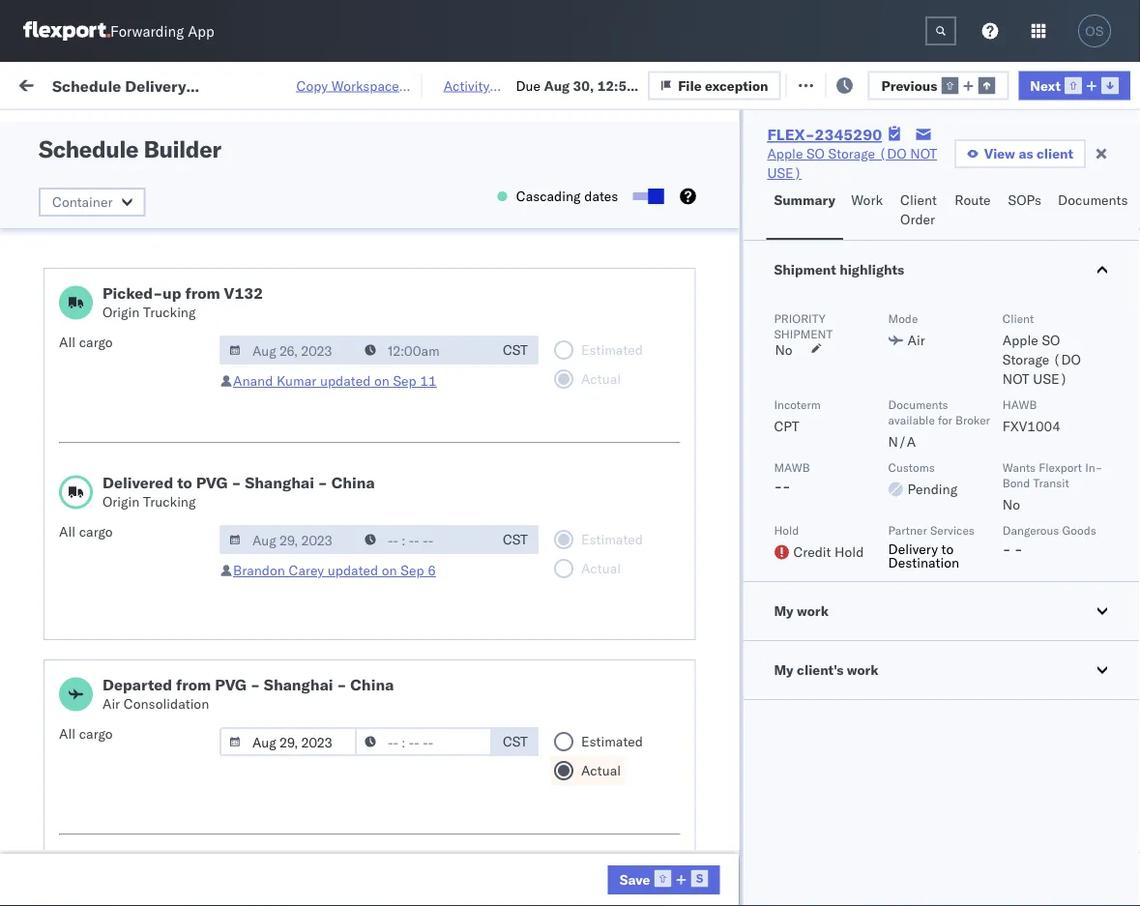 Task type: describe. For each thing, give the bounding box(es) containing it.
(0)
[[206, 75, 231, 92]]

sops button
[[1001, 183, 1050, 240]]

30, inside the due aug 30, 12:59 am
[[573, 77, 594, 94]]

from up new
[[150, 682, 179, 699]]

apparel
[[761, 310, 809, 327]]

los up amsterdam
[[182, 470, 204, 486]]

angeles, inside button
[[176, 352, 230, 368]]

use) down my client's work button
[[891, 735, 926, 752]]

previous button
[[868, 71, 1009, 100]]

customs for the bottommost upload customs clearance documents button
[[92, 852, 146, 869]]

(do down route button
[[955, 267, 983, 284]]

schedule pickup from madrid– barajas airport, madrid, spain
[[44, 299, 233, 336]]

not down sops button
[[986, 267, 1013, 284]]

1 ag from the left
[[907, 438, 926, 455]]

up
[[163, 283, 181, 303]]

to for default
[[481, 74, 494, 91]]

schedule pickup from madrid– barajas airport, madrid, spain link
[[44, 298, 275, 337]]

use) down destination
[[891, 608, 926, 625]]

storage up "client's"
[[779, 608, 825, 625]]

pickup for schedule pickup from los angeles, ca link related to unknown
[[105, 470, 147, 486]]

client down my work
[[791, 650, 828, 667]]

studio apparel
[[718, 310, 809, 327]]

international
[[44, 234, 123, 250]]

documents inside button
[[1058, 191, 1128, 208]]

to for pvg
[[177, 473, 192, 492]]

delivery for confirm delivery link
[[97, 181, 147, 198]]

confirm delivery link
[[44, 180, 147, 200]]

test up integration test account - suitsupply
[[903, 140, 929, 157]]

ca inside confirm pickup from los angeles, ca link
[[233, 352, 252, 368]]

3 unknown from the top
[[311, 480, 372, 497]]

flexport left incoterm
[[718, 395, 768, 412]]

confirm pickup from new york, ny / newark, nj button
[[21, 766, 279, 807]]

use) down sops button
[[1017, 267, 1052, 284]]

confirm pickup from amsterdam airport schiphol, haarlemmermeer, netherlands
[[41, 512, 287, 568]]

airport,
[[94, 319, 141, 336]]

apple up studio
[[718, 267, 753, 284]]

storage down bosch ocean test
[[779, 735, 825, 752]]

1 2318 from the top
[[1109, 182, 1140, 199]]

cargo for departed
[[79, 725, 113, 742]]

0 vertical spatial on
[[366, 75, 381, 92]]

mdt, down the mst,
[[378, 438, 412, 455]]

1 horizontal spatial file
[[918, 75, 941, 92]]

ocean fcl for 4:00 pm mdt, jun 11, 2023
[[592, 565, 660, 582]]

container
[[52, 193, 113, 210]]

flex-2130 for air
[[1068, 523, 1140, 540]]

in-
[[1085, 460, 1103, 474]]

updated for delivered to pvg - shanghai - china
[[328, 562, 378, 579]]

reset
[[441, 74, 478, 91]]

from inside confirm pickup from amsterdam airport schiphol, haarlemmermeer, netherlands
[[139, 512, 167, 529]]

12:59 for bookings test consignee
[[311, 395, 349, 412]]

integration for 3:59 pm mdt, may 9, 2023
[[843, 523, 910, 540]]

from up amsterdam
[[150, 470, 179, 486]]

2 vertical spatial sep
[[407, 650, 431, 667]]

los inside confirm pickup from los angeles, ca link
[[151, 352, 173, 368]]

delivery for the middle schedule delivery appointment link
[[105, 437, 155, 454]]

confirm pickup from los angeles, ca link
[[21, 351, 252, 370]]

apple down the bosch
[[718, 735, 753, 752]]

(do inside client apple so storage (do not use) incoterm cpt
[[1053, 351, 1081, 368]]

schedule delivery appointment for the middle schedule delivery appointment link
[[44, 437, 238, 454]]

flexport inside wants flexport in- bond transit no
[[1039, 460, 1082, 474]]

205 on track
[[337, 75, 416, 92]]

pvg for from
[[215, 675, 247, 694]]

upload customs clearance documents for middle upload customs clearance documents button
[[21, 820, 262, 837]]

my for my client's work
[[774, 661, 794, 678]]

of inside exception: missing bill of lading numbers
[[184, 129, 196, 146]]

spain
[[196, 319, 231, 336]]

so inside client apple so storage (do not use) incoterm cpt
[[1042, 332, 1060, 349]]

flex-2130 for ocean fcl
[[1068, 565, 1140, 582]]

use) up mode
[[891, 267, 926, 284]]

schedule inside schedule pickup from los angeles international airport
[[44, 214, 102, 231]]

mdt, down 3:59 pm mdt, may 9, 2023
[[369, 565, 403, 582]]

so up my client's work
[[757, 608, 775, 625]]

cst for picked-up from v132
[[503, 341, 528, 358]]

759 at risk
[[248, 75, 315, 92]]

numbers
[[41, 148, 96, 165]]

aug down 1:00 am mdt, sep 11, 2023
[[415, 735, 441, 752]]

work inside import work button
[[103, 75, 137, 92]]

-- for bosch ocean test
[[843, 693, 860, 710]]

flex id
[[1037, 158, 1073, 173]]

5 fcl from the top
[[635, 778, 660, 795]]

pvg for to
[[196, 473, 228, 492]]

exception: missing bill of lading numbers
[[41, 129, 241, 165]]

v132
[[224, 283, 263, 303]]

madrid–
[[182, 299, 233, 316]]

12:59 down '1:00'
[[311, 735, 349, 752]]

so up "studio apparel"
[[757, 267, 775, 284]]

integration test account - karl lagerfeld for air
[[843, 523, 1095, 540]]

los right 'departed'
[[182, 682, 204, 699]]

sops
[[1008, 191, 1042, 208]]

hawb fxv1004
[[1003, 397, 1061, 435]]

not down my client's work
[[861, 735, 888, 752]]

summary button
[[766, 183, 843, 240]]

2 on from the left
[[1009, 438, 1029, 455]]

risk
[[292, 75, 315, 92]]

fxv1004
[[1003, 418, 1061, 435]]

(do inside the apple so storage (do not use)
[[879, 145, 907, 162]]

confirm delivery
[[44, 181, 147, 198]]

11, for sep
[[435, 650, 456, 667]]

app
[[188, 22, 214, 40]]

aug left 19,
[[415, 182, 441, 199]]

sep for delivered to pvg - shanghai - china
[[401, 562, 424, 579]]

consolidation
[[124, 695, 209, 712]]

from down confirm pickup from los angeles, ca button
[[150, 384, 179, 401]]

test down my work button
[[888, 650, 914, 667]]

apple so storage (do not use) up the priority
[[718, 267, 926, 284]]

client order button
[[893, 183, 947, 240]]

0 horizontal spatial no
[[158, 120, 173, 134]]

track
[[385, 75, 416, 92]]

account left n/a
[[817, 438, 868, 455]]

partner
[[888, 523, 927, 537]]

shipment
[[774, 326, 833, 341]]

los left anand
[[182, 384, 204, 401]]

0 horizontal spatial file exception
[[678, 77, 768, 94]]

client for name
[[718, 158, 749, 173]]

apple so storage (do not use) up "client's"
[[718, 608, 926, 625]]

consignee up integration test account - suitsupply
[[933, 140, 997, 157]]

available
[[888, 412, 935, 427]]

lcl for integration test account - on ag
[[635, 438, 659, 455]]

madrid,
[[144, 319, 192, 336]]

airport inside schedule pickup from los angeles international airport
[[126, 234, 169, 250]]

lagerfeld for air
[[1037, 523, 1095, 540]]

partner services delivery to destination
[[888, 523, 975, 571]]

pm for 4:00
[[344, 565, 365, 582]]

delivered
[[103, 473, 173, 492]]

vandelay left west
[[843, 352, 899, 369]]

pickup for "schedule pickup from madrid– barajas airport, madrid, spain" link
[[105, 299, 147, 316]]

1:00 am mdt, sep 11, 2023
[[311, 650, 493, 667]]

estimated
[[581, 733, 643, 750]]

storage up mode
[[904, 267, 951, 284]]

2 vertical spatial schedule delivery appointment link
[[41, 734, 234, 753]]

apple so storage (do not use) up mode
[[843, 267, 1052, 284]]

angeles, up amsterdam
[[207, 470, 261, 486]]

work inside work button
[[851, 191, 883, 208]]

account for 4:00 pm mdt, jun 11, 2023
[[943, 565, 994, 582]]

1 vertical spatial schedule delivery appointment button
[[44, 436, 238, 457]]

delivery for bottommost schedule delivery appointment link
[[101, 734, 151, 751]]

appointment for the middle schedule delivery appointment link
[[158, 437, 238, 454]]

documents down proof at left bottom
[[44, 659, 114, 676]]

os button
[[1072, 9, 1117, 53]]

brandon
[[233, 562, 285, 579]]

am down 1:00 am mdt, sep 11, 2023
[[353, 735, 375, 752]]

0 vertical spatial schedule delivery appointment button
[[41, 265, 234, 287]]

1662
[[1109, 352, 1140, 369]]

save
[[620, 871, 650, 888]]

2130 for air
[[1109, 523, 1140, 540]]

2 xiaoyu test client from the left
[[843, 650, 954, 667]]

1 xiaoyu test client from the left
[[718, 650, 828, 667]]

import
[[56, 75, 100, 92]]

flexport demo consignee for flex-1919
[[718, 140, 876, 157]]

due
[[516, 77, 541, 94]]

am for bookings test consignee
[[353, 395, 375, 412]]

flex-2345290
[[767, 125, 882, 144]]

by:
[[70, 118, 89, 135]]

priority
[[774, 311, 826, 325]]

15,
[[441, 438, 462, 455]]

apple right 'shipment'
[[843, 267, 879, 284]]

am inside the due aug 30, 12:59 am
[[544, 96, 566, 113]]

4:00
[[311, 565, 341, 582]]

on for delivered to pvg - shanghai - china
[[382, 562, 397, 579]]

5 resize handle column header from the left
[[810, 150, 834, 906]]

1 vertical spatial schedule delivery appointment link
[[44, 436, 238, 455]]

proof
[[92, 607, 125, 624]]

anand kumar updated on sep 11
[[233, 372, 437, 389]]

apple so storage (do not use) inside apple so storage (do not use) 'link'
[[767, 145, 937, 181]]

flexport up client name
[[718, 140, 768, 157]]

customs for topmost upload customs clearance documents button
[[92, 640, 146, 657]]

bookings for flex-1919
[[843, 140, 900, 157]]

priority shipment
[[774, 311, 833, 341]]

consignee right 'mawb --'
[[811, 480, 876, 497]]

work button
[[843, 183, 893, 240]]

from inside confirm pickup from new york, ny / newark, nj
[[119, 767, 148, 784]]

confirm for confirm delivery
[[44, 181, 94, 198]]

test down consignee button
[[914, 182, 939, 199]]

integration for 12:00 am mdt, aug 19, 2023
[[843, 182, 910, 199]]

2 mmm d, yyyy text field from the top
[[220, 727, 357, 756]]

:
[[149, 120, 153, 134]]

customs down n/a
[[888, 460, 935, 474]]

work inside my work button
[[797, 602, 829, 619]]

dates
[[584, 188, 618, 205]]

studio
[[718, 310, 757, 327]]

china for departed from pvg - shanghai - china
[[350, 675, 394, 694]]

departed from pvg - shanghai - china air consolidation
[[103, 675, 394, 712]]

1 horizontal spatial file exception
[[918, 75, 1008, 92]]

6 fcl from the top
[[635, 863, 660, 880]]

use) inside client apple so storage (do not use) incoterm cpt
[[1033, 370, 1068, 387]]

not inside client apple so storage (do not use) incoterm cpt
[[1003, 370, 1030, 387]]

11
[[420, 372, 437, 389]]

sep for picked-up from v132
[[393, 372, 417, 389]]

mode
[[888, 311, 918, 325]]

as
[[1019, 145, 1033, 162]]

cargo for picked-
[[79, 334, 113, 351]]

pickup for confirm pickup from new york, ny / newark, nj link
[[74, 767, 116, 784]]

integration down "cpt"
[[718, 438, 784, 455]]

workitem button
[[12, 154, 280, 173]]

confirm for confirm pickup from new york, ny / newark, nj
[[21, 767, 71, 784]]

shipment highlights button
[[743, 241, 1140, 299]]

apple so storage (do not use) down bosch ocean test
[[718, 735, 926, 752]]

newark,
[[21, 787, 72, 804]]

apple left my work
[[718, 608, 753, 625]]

consignee inside button
[[843, 158, 899, 173]]

aug down "12:00 am mdt, aug 19, 2023"
[[415, 267, 441, 284]]

upload for topmost upload customs clearance documents button
[[44, 640, 88, 657]]

mdt, left may
[[369, 523, 403, 540]]

ca down barajas
[[44, 404, 63, 421]]

karl for air
[[1009, 523, 1034, 540]]

appointment for the topmost schedule delivery appointment link
[[155, 266, 234, 283]]

barajas
[[44, 319, 90, 336]]

flexport left 'mawb --'
[[718, 480, 768, 497]]

test up destination
[[914, 523, 939, 540]]

7 resize handle column header from the left
[[1105, 150, 1129, 906]]

confirm pickup from new york, ny / newark, nj link
[[21, 766, 279, 805]]

confirm for confirm pickup from amsterdam airport schiphol, haarlemmermeer, netherlands
[[41, 512, 90, 529]]

customs for middle upload customs clearance documents button
[[69, 820, 123, 837]]

2 vertical spatial upload customs clearance documents button
[[44, 851, 275, 892]]

unknown for ocean lcl
[[311, 821, 372, 837]]

upload for the bottommost upload customs clearance documents button
[[44, 852, 88, 869]]

6 resize handle column header from the left
[[1004, 150, 1027, 906]]

test down "client's"
[[803, 693, 828, 710]]

ca up schiphol,
[[44, 489, 63, 506]]

1 xiaoyu from the left
[[718, 650, 759, 667]]

(do up the priority shipment
[[829, 267, 857, 284]]

12:59 am mdt, aug 30, 2023 for bottommost schedule delivery appointment link
[[311, 735, 502, 752]]

from inside picked-up from v132 origin trucking
[[185, 283, 220, 303]]

confirm for confirm pickup from los angeles, ca
[[21, 352, 71, 368]]

all cargo for delivered
[[59, 523, 113, 540]]

unknown for ocean fcl
[[311, 352, 372, 369]]

amsterdam
[[171, 512, 241, 529]]

cascading
[[516, 188, 581, 205]]

ocean fcl for 1:00 am mdt, sep 11, 2023
[[592, 650, 660, 667]]

use) inside 'link'
[[767, 164, 802, 181]]

1893
[[1109, 480, 1140, 497]]

storage inside client apple so storage (do not use) incoterm cpt
[[1003, 351, 1049, 368]]

3 resize handle column header from the left
[[559, 150, 582, 906]]

fcl for 1:00 am mdt, sep 11, 2023
[[635, 650, 660, 667]]

11, for jun
[[431, 565, 452, 582]]

pickup for 1st schedule pickup from los angeles, ca link from the bottom of the page
[[105, 682, 147, 699]]

angeles, up /
[[207, 682, 261, 699]]

container button
[[39, 188, 145, 217]]

ca up newark,
[[44, 702, 63, 719]]

12:59 am mst, feb 28, 2023
[[311, 395, 500, 412]]

consignee up services
[[933, 480, 997, 497]]

pm for 3:59
[[344, 523, 365, 540]]

mdt, left 19,
[[378, 182, 412, 199]]

angeles
[[207, 214, 256, 231]]

client
[[1037, 145, 1073, 162]]

account for 3:59 pm mdt, may 9, 2023
[[943, 523, 994, 540]]

cargo for delivered
[[79, 523, 113, 540]]

haarlemmermeer,
[[102, 531, 212, 548]]

1 horizontal spatial hold
[[835, 543, 864, 560]]

vandelay west
[[843, 352, 934, 369]]

test down partner
[[914, 565, 939, 582]]

all cargo for picked-
[[59, 334, 113, 351]]

unknown for air
[[311, 225, 372, 242]]

account for 12:59 am mdt, jun 15, 2023
[[943, 438, 994, 455]]

storage inside the apple so storage (do not use)
[[828, 145, 875, 162]]

0 horizontal spatial exception
[[705, 77, 768, 94]]

delivery right proof at left bottom
[[144, 607, 194, 624]]

documents down nj on the left
[[44, 872, 114, 889]]

-- : -- -- text field for delivered to pvg - shanghai - china
[[355, 525, 492, 554]]

upload customs clearance documents up the upload proof of delivery
[[44, 555, 212, 591]]

customs down haarlemmermeer,
[[92, 555, 146, 572]]

credit hold
[[793, 543, 864, 560]]

so up mode
[[883, 267, 901, 284]]

0 vertical spatial upload customs clearance documents button
[[44, 639, 275, 679]]

2 xiaoyu from the left
[[843, 650, 885, 667]]

snoozed : no
[[105, 120, 173, 134]]

filtered by:
[[19, 118, 89, 135]]

trucking inside delivered to pvg - shanghai - china origin trucking
[[143, 493, 196, 510]]

MMM D, YYYY text field
[[220, 336, 357, 365]]

1 vertical spatial no
[[775, 341, 793, 358]]

fcl for 12:59 am mst, feb 28, 2023
[[635, 395, 660, 412]]

import work
[[56, 75, 137, 92]]

3 schedule pickup from los angeles, ca link from the top
[[44, 681, 275, 720]]

upload proof of delivery
[[44, 607, 194, 624]]

1 vertical spatial of
[[128, 607, 141, 624]]

storage up the priority
[[779, 267, 825, 284]]

consignee up summary
[[811, 140, 876, 157]]

save button
[[608, 866, 720, 895]]

from inside "departed from pvg - shanghai - china air consolidation"
[[176, 675, 211, 694]]

actions
[[1082, 158, 1122, 173]]

upload down schiphol,
[[44, 555, 88, 572]]

mdt, right '1:00'
[[370, 650, 404, 667]]

dangerous
[[1003, 523, 1059, 537]]

all for delivered
[[59, 523, 76, 540]]

carey
[[289, 562, 324, 579]]



Task type: vqa. For each thing, say whether or not it's contained in the screenshot.
Order
yes



Task type: locate. For each thing, give the bounding box(es) containing it.
2 my from the top
[[774, 661, 794, 678]]

2 pm from the top
[[344, 565, 365, 582]]

no
[[158, 120, 173, 134], [775, 341, 793, 358], [1003, 496, 1020, 513]]

1 horizontal spatial to
[[481, 74, 494, 91]]

1 bookings test consignee from the top
[[843, 140, 997, 157]]

1 vertical spatial demo
[[772, 395, 808, 412]]

airport down delivered to pvg - shanghai - china origin trucking
[[245, 512, 287, 529]]

dangerous goods - -
[[1003, 523, 1096, 558]]

0 horizontal spatial of
[[128, 607, 141, 624]]

1 vertical spatial china
[[350, 675, 394, 694]]

client
[[718, 158, 749, 173], [900, 191, 937, 208], [1003, 311, 1034, 325], [791, 650, 828, 667], [917, 650, 954, 667]]

documents down netherlands
[[44, 574, 114, 591]]

integration test account - karl lagerfeld up destination
[[843, 523, 1095, 540]]

1 vertical spatial hold
[[835, 543, 864, 560]]

3 schedule pickup from los angeles, ca from the top
[[44, 682, 261, 719]]

2 integration test account - karl lagerfeld from the top
[[843, 565, 1095, 582]]

upload customs clearance documents down confirm pickup from new york, ny / newark, nj button
[[21, 820, 262, 837]]

12:59 for apple so storage (do not use)
[[311, 267, 349, 284]]

pickup down airport,
[[74, 352, 116, 368]]

0 horizontal spatial xiaoyu
[[718, 650, 759, 667]]

lagerfeld for ocean fcl
[[1037, 565, 1095, 582]]

n/a
[[888, 433, 916, 450]]

on
[[366, 75, 381, 92], [374, 372, 390, 389], [382, 562, 397, 579]]

2 ocean fcl from the top
[[592, 395, 660, 412]]

exception right previous
[[945, 75, 1008, 92]]

documents down the ny on the bottom left of the page
[[192, 820, 262, 837]]

0 horizontal spatial airport
[[126, 234, 169, 250]]

-- for ac ram
[[843, 225, 860, 242]]

angeles,
[[176, 352, 230, 368], [207, 384, 261, 401], [207, 470, 261, 486], [207, 682, 261, 699]]

(do down '2345290'
[[879, 145, 907, 162]]

not up the hawb
[[1003, 370, 1030, 387]]

0 vertical spatial all cargo
[[59, 334, 113, 351]]

1 horizontal spatial exception
[[945, 75, 1008, 92]]

so down flex-2345290 link
[[807, 145, 825, 162]]

1 vertical spatial karl
[[1009, 565, 1034, 582]]

1 vertical spatial origin
[[103, 493, 140, 510]]

integration test account - karl lagerfeld
[[843, 523, 1095, 540], [843, 565, 1095, 582]]

upload customs clearance documents for topmost upload customs clearance documents button
[[44, 640, 212, 676]]

(do right my work
[[829, 608, 857, 625]]

apple inside apple so storage (do not use) 'link'
[[767, 145, 803, 162]]

cst for delivered to pvg - shanghai - china
[[503, 531, 528, 548]]

confirm inside confirm pickup from los angeles, ca link
[[21, 352, 71, 368]]

sep
[[393, 372, 417, 389], [401, 562, 424, 579], [407, 650, 431, 667]]

0 vertical spatial flex-2318
[[1068, 182, 1140, 199]]

exception
[[945, 75, 1008, 92], [705, 77, 768, 94]]

client for order
[[900, 191, 937, 208]]

1 vertical spatial schedule pickup from los angeles, ca
[[44, 470, 261, 506]]

route
[[955, 191, 991, 208]]

6 ocean fcl from the top
[[592, 863, 660, 880]]

MMM D, YYYY text field
[[220, 525, 357, 554], [220, 727, 357, 756]]

confirm pickup from los angeles, ca button
[[21, 351, 252, 372]]

netherlands
[[41, 551, 116, 568]]

view as client button
[[954, 139, 1086, 168]]

use) up the hawb
[[1033, 370, 1068, 387]]

xiaoyu down my work button
[[843, 650, 885, 667]]

from inside schedule pickup from madrid– barajas airport, madrid, spain
[[150, 299, 179, 316]]

flex-1662
[[1068, 352, 1140, 369]]

integration test account - on ag up mawb
[[718, 438, 926, 455]]

my for my work
[[774, 602, 794, 619]]

0 vertical spatial 2130
[[1109, 523, 1140, 540]]

12:59 am mdt, aug 30, 2023 for the topmost schedule delivery appointment link
[[311, 267, 502, 284]]

airport inside confirm pickup from amsterdam airport schiphol, haarlemmermeer, netherlands
[[245, 512, 287, 529]]

2 flex-2318 from the top
[[1068, 650, 1140, 667]]

flexport. image
[[23, 21, 110, 41]]

2 2130 from the top
[[1109, 565, 1140, 582]]

pm right 4:00
[[344, 565, 365, 582]]

2 vertical spatial schedule delivery appointment button
[[41, 734, 234, 755]]

integration for 4:00 pm mdt, jun 11, 2023
[[843, 565, 910, 582]]

ag
[[907, 438, 926, 455], [1033, 438, 1051, 455]]

so down bosch ocean test
[[757, 735, 775, 752]]

china for delivered to pvg - shanghai - china
[[331, 473, 375, 492]]

0 vertical spatial 30,
[[573, 77, 594, 94]]

3 demo from the top
[[772, 480, 808, 497]]

fcl for unknown
[[635, 352, 660, 369]]

lading
[[199, 129, 241, 146]]

am for integration test account - suitsupply
[[353, 182, 375, 199]]

1 horizontal spatial work
[[851, 191, 883, 208]]

11, up -- : -- -- text box
[[435, 650, 456, 667]]

of right bill
[[184, 129, 196, 146]]

1 schedule pickup from los angeles, ca from the top
[[44, 384, 261, 421]]

work inside my client's work button
[[847, 661, 879, 678]]

airport up picked-
[[126, 234, 169, 250]]

0 horizontal spatial work
[[797, 602, 829, 619]]

my work button
[[743, 582, 1140, 640]]

0 vertical spatial china
[[331, 473, 375, 492]]

2 vertical spatial all
[[59, 725, 76, 742]]

from down the workitem button
[[150, 214, 179, 231]]

work right import
[[103, 75, 137, 92]]

1 vertical spatial bookings
[[843, 395, 900, 412]]

4 unknown from the top
[[311, 693, 372, 710]]

upload customs clearance documents button
[[44, 639, 275, 679], [21, 819, 262, 840], [44, 851, 275, 892]]

3 flexport demo consignee from the top
[[718, 480, 876, 497]]

view as client
[[984, 145, 1073, 162]]

1 all from the top
[[59, 334, 76, 351]]

ocean fcl for unknown
[[592, 352, 660, 369]]

my work
[[774, 602, 829, 619]]

1 integration test account - on ag from the left
[[718, 438, 926, 455]]

account down view
[[943, 182, 994, 199]]

1 vertical spatial upload customs clearance documents button
[[21, 819, 262, 840]]

(do down my client's work
[[829, 735, 857, 752]]

1 karl from the top
[[1009, 523, 1034, 540]]

confirm pickup from new york, ny / newark, nj
[[21, 767, 246, 804]]

filters
[[547, 74, 586, 91]]

incoterm
[[774, 397, 821, 411]]

2 vertical spatial demo
[[772, 480, 808, 497]]

1 flex-2318 from the top
[[1068, 182, 1140, 199]]

from inside schedule pickup from los angeles international airport
[[150, 214, 179, 231]]

2 ag from the left
[[1033, 438, 1051, 455]]

2 resize handle column header from the left
[[491, 150, 514, 906]]

1 ocean fcl from the top
[[592, 352, 660, 369]]

nj
[[76, 787, 91, 804]]

from up consolidation
[[176, 675, 211, 694]]

mdt, down "12:00 am mdt, aug 19, 2023"
[[378, 267, 412, 284]]

appointment for bottommost schedule delivery appointment link
[[155, 734, 234, 751]]

of right proof at left bottom
[[128, 607, 141, 624]]

pvg inside "departed from pvg - shanghai - china air consolidation"
[[215, 675, 247, 694]]

2 integration test account - on ag from the left
[[843, 438, 1051, 455]]

all cargo
[[59, 334, 113, 351], [59, 523, 113, 540], [59, 725, 113, 742]]

2130
[[1109, 523, 1140, 540], [1109, 565, 1140, 582]]

2 vertical spatial cargo
[[79, 725, 113, 742]]

upload down the upload proof of delivery
[[44, 640, 88, 657]]

0 vertical spatial integration test account - karl lagerfeld
[[843, 523, 1095, 540]]

flex-2318 button
[[1037, 177, 1140, 205], [1037, 177, 1140, 205], [1037, 646, 1140, 673], [1037, 646, 1140, 673]]

delivery for the topmost schedule delivery appointment link
[[101, 266, 151, 283]]

to
[[481, 74, 494, 91], [177, 473, 192, 492], [942, 541, 954, 558]]

1 vertical spatial all cargo
[[59, 523, 113, 540]]

from up madrid,
[[150, 299, 179, 316]]

test down available
[[914, 438, 939, 455]]

am for integration test account - on ag
[[353, 438, 375, 455]]

205
[[337, 75, 362, 92]]

my client's work button
[[743, 641, 1140, 699]]

1 horizontal spatial of
[[184, 129, 196, 146]]

at
[[277, 75, 289, 92]]

2 demo from the top
[[772, 395, 808, 412]]

1 vertical spatial lagerfeld
[[1037, 565, 1095, 582]]

my inside my work button
[[774, 602, 794, 619]]

0 vertical spatial flexport demo consignee
[[718, 140, 876, 157]]

schedule pickup from los angeles, ca link for unknown
[[44, 469, 275, 507]]

shanghai for to
[[245, 473, 314, 492]]

0 vertical spatial pvg
[[196, 473, 228, 492]]

0 vertical spatial to
[[481, 74, 494, 91]]

file
[[918, 75, 941, 92], [678, 77, 702, 94]]

1 trucking from the top
[[143, 304, 196, 321]]

view
[[984, 145, 1015, 162]]

client inside client apple so storage (do not use) incoterm cpt
[[1003, 311, 1034, 325]]

clearance
[[150, 555, 212, 572], [150, 640, 212, 657], [127, 820, 189, 837], [150, 852, 212, 869]]

schedule delivery appointment for bottommost schedule delivery appointment link
[[41, 734, 234, 751]]

0 vertical spatial work
[[103, 75, 137, 92]]

1 vertical spatial flex-2318
[[1068, 650, 1140, 667]]

2 12:59 am mdt, aug 30, 2023 from the top
[[311, 735, 502, 752]]

xiaoyu up the bosch
[[718, 650, 759, 667]]

trucking inside picked-up from v132 origin trucking
[[143, 304, 196, 321]]

shanghai inside "departed from pvg - shanghai - china air consolidation"
[[264, 675, 333, 694]]

0 vertical spatial work
[[797, 602, 829, 619]]

consignee up broker
[[933, 395, 997, 412]]

schedule pickup from los angeles, ca link down confirm pickup from los angeles, ca button
[[44, 383, 275, 422]]

aug inside the due aug 30, 12:59 am
[[544, 77, 570, 94]]

schedule delivery appointment for the topmost schedule delivery appointment link
[[41, 266, 234, 283]]

2 bookings from the top
[[843, 395, 900, 412]]

work right "client's"
[[847, 661, 879, 678]]

1 vertical spatial work
[[851, 191, 883, 208]]

3 cst from the top
[[503, 733, 528, 750]]

2 origin from the top
[[103, 493, 140, 510]]

ocean lcl for integration test account - on ag
[[592, 438, 659, 455]]

anand kumar updated on sep 11 button
[[233, 372, 437, 389]]

0 horizontal spatial file
[[678, 77, 702, 94]]

not up my client's work
[[861, 608, 888, 625]]

from left new
[[119, 767, 148, 784]]

pickup inside confirm pickup from los angeles, ca link
[[74, 352, 116, 368]]

bill
[[160, 129, 180, 146]]

6
[[428, 562, 436, 579]]

china inside delivered to pvg - shanghai - china origin trucking
[[331, 473, 375, 492]]

flexport demo consignee down mawb
[[718, 480, 876, 497]]

1 -- : -- -- text field from the top
[[355, 336, 492, 365]]

1 resize handle column header from the left
[[277, 150, 300, 906]]

work down apple so storage (do not use) 'link'
[[851, 191, 883, 208]]

pickup up haarlemmermeer,
[[105, 470, 147, 486]]

--
[[843, 225, 860, 242], [843, 693, 860, 710]]

1 vertical spatial -- : -- -- text field
[[355, 525, 492, 554]]

1 origin from the top
[[103, 304, 140, 321]]

los
[[182, 214, 204, 231], [151, 352, 173, 368], [182, 384, 204, 401], [182, 470, 204, 486], [182, 682, 204, 699]]

None checkbox
[[633, 192, 660, 200]]

2 lcl from the top
[[635, 821, 659, 837]]

1 all cargo from the top
[[59, 334, 113, 351]]

file exception up client name
[[678, 77, 768, 94]]

schedule pickup from los angeles, ca link for 12:59 am mst, feb 28, 2023
[[44, 383, 275, 422]]

pickup for confirm pickup from los angeles, ca link
[[74, 352, 116, 368]]

0 vertical spatial all
[[59, 334, 76, 351]]

ocean lcl for vandelay
[[592, 821, 659, 837]]

flex-2130 down the flex-1893
[[1068, 523, 1140, 540]]

consignee down vandelay west
[[811, 395, 876, 412]]

on for picked-up from v132
[[374, 372, 390, 389]]

resize handle column header
[[277, 150, 300, 906], [491, 150, 514, 906], [559, 150, 582, 906], [685, 150, 708, 906], [810, 150, 834, 906], [1004, 150, 1027, 906], [1105, 150, 1129, 906]]

schedule pickup from los angeles, ca link up "confirm pickup from amsterdam airport schiphol, haarlemmermeer, netherlands" link
[[44, 469, 275, 507]]

demo down mawb
[[772, 480, 808, 497]]

12:59 am mdt, aug 30, 2023 down 1:00 am mdt, sep 11, 2023
[[311, 735, 502, 752]]

confirm inside confirm pickup from new york, ny / newark, nj
[[21, 767, 71, 784]]

delivery inside partner services delivery to destination
[[888, 541, 938, 558]]

test up bosch ocean test
[[762, 650, 788, 667]]

karl for ocean fcl
[[1009, 565, 1034, 582]]

not down work button on the right
[[861, 267, 888, 284]]

2 schedule pickup from los angeles, ca link from the top
[[44, 469, 275, 507]]

2318 down actions
[[1109, 182, 1140, 199]]

pickup inside schedule pickup from madrid– barajas airport, madrid, spain
[[105, 299, 147, 316]]

0 vertical spatial 2318
[[1109, 182, 1140, 199]]

trucking
[[143, 304, 196, 321], [143, 493, 196, 510]]

to inside button
[[481, 74, 494, 91]]

schedule pickup from los angeles, ca link up new
[[44, 681, 275, 720]]

-- : -- -- text field
[[355, 336, 492, 365], [355, 525, 492, 554]]

0 vertical spatial no
[[158, 120, 173, 134]]

pickup for "confirm pickup from amsterdam airport schiphol, haarlemmermeer, netherlands" link
[[94, 512, 135, 529]]

los inside schedule pickup from los angeles international airport
[[182, 214, 204, 231]]

upload customs clearance documents
[[44, 555, 212, 591], [44, 640, 212, 676], [21, 820, 262, 837], [44, 852, 212, 889]]

1 horizontal spatial work
[[847, 661, 879, 678]]

1 vertical spatial flexport demo consignee
[[718, 395, 876, 412]]

fcl for 4:00 pm mdt, jun 11, 2023
[[635, 565, 660, 582]]

3 all cargo from the top
[[59, 725, 113, 742]]

1 vertical spatial lcl
[[635, 821, 659, 837]]

1 vertical spatial pvg
[[215, 675, 247, 694]]

0 vertical spatial --
[[843, 225, 860, 242]]

client up the hawb
[[1003, 311, 1034, 325]]

jun for 15,
[[415, 438, 438, 455]]

confirm inside confirm delivery link
[[44, 181, 94, 198]]

0 vertical spatial sep
[[393, 372, 417, 389]]

vandelay up save button
[[718, 821, 773, 837]]

2 unknown from the top
[[311, 352, 372, 369]]

4 ocean fcl from the top
[[592, 650, 660, 667]]

11,
[[431, 565, 452, 582], [435, 650, 456, 667]]

-- : -- -- text field
[[355, 727, 492, 756]]

lagerfeld down dangerous goods - -
[[1037, 565, 1095, 582]]

2 trucking from the top
[[143, 493, 196, 510]]

1 2130 from the top
[[1109, 523, 1140, 540]]

2 all from the top
[[59, 523, 76, 540]]

1 pm from the top
[[344, 523, 365, 540]]

forwarding app
[[110, 22, 214, 40]]

1857
[[1109, 225, 1140, 242]]

2130 for ocean fcl
[[1109, 565, 1140, 582]]

client name button
[[708, 154, 814, 173]]

3 all from the top
[[59, 725, 76, 742]]

1 vertical spatial cargo
[[79, 523, 113, 540]]

apple so storage (do not use) down '2345290'
[[767, 145, 937, 181]]

1 flex-2130 from the top
[[1068, 523, 1140, 540]]

2 schedule pickup from los angeles, ca from the top
[[44, 470, 261, 506]]

schedule delivery appointment up confirm pickup from new york, ny / newark, nj
[[41, 734, 234, 751]]

30, for the topmost schedule delivery appointment link
[[445, 267, 466, 284]]

1 vertical spatial to
[[177, 473, 192, 492]]

am right 12:00
[[353, 182, 375, 199]]

2 vertical spatial schedule pickup from los angeles, ca link
[[44, 681, 275, 720]]

schedule pickup from los angeles, ca for unknown
[[44, 470, 261, 506]]

upload customs clearance documents down the upload proof of delivery
[[44, 640, 212, 676]]

ny
[[216, 767, 234, 784]]

china inside "departed from pvg - shanghai - china air consolidation"
[[350, 675, 394, 694]]

1 fcl from the top
[[635, 352, 660, 369]]

account down services
[[943, 565, 994, 582]]

exception up client name
[[705, 77, 768, 94]]

2 all cargo from the top
[[59, 523, 113, 540]]

all cargo for departed
[[59, 725, 113, 742]]

air inside "departed from pvg - shanghai - china air consolidation"
[[103, 695, 120, 712]]

1 vertical spatial shanghai
[[264, 675, 333, 694]]

integration test account - on ag
[[718, 438, 926, 455], [843, 438, 1051, 455]]

schedule inside schedule pickup from madrid– barajas airport, madrid, spain
[[44, 299, 102, 316]]

1 vertical spatial 30,
[[445, 267, 466, 284]]

1 vertical spatial 2130
[[1109, 565, 1140, 582]]

my
[[774, 602, 794, 619], [774, 661, 794, 678]]

0 horizontal spatial hold
[[774, 523, 799, 537]]

0 vertical spatial lagerfeld
[[1037, 523, 1095, 540]]

/
[[238, 767, 246, 784]]

schedule delivery appointment link up schedule pickup from madrid– barajas airport, madrid, spain
[[41, 265, 234, 285]]

11, down 9, at the bottom of page
[[431, 565, 452, 582]]

account down broker
[[943, 438, 994, 455]]

2 bookings test consignee from the top
[[843, 395, 997, 412]]

flex-1919
[[1068, 140, 1140, 157]]

1 flexport demo consignee from the top
[[718, 140, 876, 157]]

not inside 'link'
[[910, 145, 937, 162]]

pvg inside delivered to pvg - shanghai - china origin trucking
[[196, 473, 228, 492]]

confirm pickup from amsterdam airport schiphol, haarlemmermeer, netherlands button
[[41, 511, 290, 568]]

so inside apple so storage (do not use) 'link'
[[807, 145, 825, 162]]

storage
[[828, 145, 875, 162], [779, 267, 825, 284], [904, 267, 951, 284], [1003, 351, 1049, 368], [779, 608, 825, 625], [779, 735, 825, 752]]

test up partner
[[903, 480, 929, 497]]

upload left proof at left bottom
[[44, 607, 88, 624]]

test up available
[[903, 395, 929, 412]]

1889
[[1109, 693, 1140, 710]]

None text field
[[925, 16, 956, 45]]

origin down picked-
[[103, 304, 140, 321]]

flexport demo consignee for flex-1893
[[718, 480, 876, 497]]

2 -- from the top
[[843, 693, 860, 710]]

flex-1857
[[1068, 225, 1140, 242]]

updated
[[320, 372, 371, 389], [328, 562, 378, 579]]

bookings test consignee up integration test account - suitsupply
[[843, 140, 997, 157]]

anand
[[233, 372, 273, 389]]

vandelay down studio
[[718, 352, 773, 369]]

unknown
[[311, 225, 372, 242], [311, 352, 372, 369], [311, 480, 372, 497], [311, 693, 372, 710], [311, 821, 372, 837]]

Search Work text field
[[598, 69, 808, 98]]

0 vertical spatial jun
[[415, 438, 438, 455]]

pickup inside confirm pickup from amsterdam airport schiphol, haarlemmermeer, netherlands
[[94, 512, 135, 529]]

no inside wants flexport in- bond transit no
[[1003, 496, 1020, 513]]

1 horizontal spatial on
[[1009, 438, 1029, 455]]

demo for flex-1919
[[772, 140, 808, 157]]

from inside confirm pickup from los angeles, ca link
[[119, 352, 148, 368]]

delivery inside confirm delivery link
[[97, 181, 147, 198]]

0 vertical spatial 11,
[[431, 565, 452, 582]]

2 karl from the top
[[1009, 565, 1034, 582]]

2 fcl from the top
[[635, 395, 660, 412]]

schedule delivery appointment button up delivered
[[44, 436, 238, 457]]

2 cst from the top
[[503, 531, 528, 548]]

origin inside delivered to pvg - shanghai - china origin trucking
[[103, 493, 140, 510]]

consignee button
[[834, 154, 1008, 173]]

xiaoyu test client up bosch ocean test
[[718, 650, 828, 667]]

30, for bottommost schedule delivery appointment link
[[445, 735, 466, 752]]

2 vertical spatial 30,
[[445, 735, 466, 752]]

upload down newark,
[[21, 820, 65, 837]]

may
[[406, 523, 433, 540]]

apple inside client apple so storage (do not use) incoterm cpt
[[1003, 332, 1038, 349]]

1 horizontal spatial xiaoyu test client
[[843, 650, 954, 667]]

2 vertical spatial appointment
[[155, 734, 234, 751]]

on up the wants
[[1009, 438, 1029, 455]]

3 cargo from the top
[[79, 725, 113, 742]]

1 vertical spatial jun
[[406, 565, 428, 582]]

5 unknown from the top
[[311, 821, 372, 837]]

shanghai for from
[[264, 675, 333, 694]]

1 vertical spatial my
[[774, 661, 794, 678]]

work down credit
[[797, 602, 829, 619]]

to inside partner services delivery to destination
[[942, 541, 954, 558]]

jun
[[415, 438, 438, 455], [406, 565, 428, 582]]

0 vertical spatial lcl
[[635, 438, 659, 455]]

1 bookings from the top
[[843, 140, 900, 157]]

1 horizontal spatial xiaoyu
[[843, 650, 885, 667]]

1 vertical spatial airport
[[245, 512, 287, 529]]

2 -- : -- -- text field from the top
[[355, 525, 492, 554]]

schedule delivery appointment up schedule pickup from madrid– barajas airport, madrid, spain
[[41, 266, 234, 283]]

1 demo from the top
[[772, 140, 808, 157]]

2 vertical spatial bookings
[[843, 480, 900, 497]]

shanghai inside delivered to pvg - shanghai - china origin trucking
[[245, 473, 314, 492]]

0 vertical spatial appointment
[[155, 266, 234, 283]]

0 vertical spatial origin
[[103, 304, 140, 321]]

2 flexport demo consignee from the top
[[718, 395, 876, 412]]

4 fcl from the top
[[635, 650, 660, 667]]

1 vertical spatial all
[[59, 523, 76, 540]]

upload customs clearance documents for the bottommost upload customs clearance documents button
[[44, 852, 212, 889]]

1 integration test account - karl lagerfeld from the top
[[843, 523, 1095, 540]]

demo
[[772, 140, 808, 157], [772, 395, 808, 412], [772, 480, 808, 497]]

2 ocean lcl from the top
[[592, 821, 659, 837]]

flex-2130 up flex-2342 on the right bottom of page
[[1068, 565, 1140, 582]]

1:00
[[311, 650, 341, 667]]

mmm d, yyyy text field up carey
[[220, 525, 357, 554]]

updated for picked-up from v132
[[320, 372, 371, 389]]

1 my from the top
[[774, 602, 794, 619]]

work
[[797, 602, 829, 619], [847, 661, 879, 678]]

vandelay for ocean fcl
[[718, 352, 773, 369]]

2 vertical spatial bookings test consignee
[[843, 480, 997, 497]]

12:59 for integration test account - on ag
[[311, 438, 349, 455]]

to inside delivered to pvg - shanghai - china origin trucking
[[177, 473, 192, 492]]

1 unknown from the top
[[311, 225, 372, 242]]

brandon carey updated on sep 6
[[233, 562, 436, 579]]

pvg
[[196, 473, 228, 492], [215, 675, 247, 694]]

flex-2130 button
[[1037, 518, 1140, 545], [1037, 518, 1140, 545], [1037, 560, 1140, 587], [1037, 560, 1140, 587]]

order
[[900, 211, 935, 228]]

1 vertical spatial --
[[843, 693, 860, 710]]

pickup inside confirm pickup from new york, ny / newark, nj
[[74, 767, 116, 784]]

ocean fcl for 12:59 am mst, feb 28, 2023
[[592, 395, 660, 412]]

am for apple so storage (do not use)
[[353, 267, 375, 284]]

1 -- from the top
[[843, 225, 860, 242]]

my inside my client's work button
[[774, 661, 794, 678]]

4 resize handle column header from the left
[[685, 150, 708, 906]]

2 flex-2130 from the top
[[1068, 565, 1140, 582]]

3 ocean fcl from the top
[[592, 565, 660, 582]]

0 horizontal spatial ag
[[907, 438, 926, 455]]

1 cst from the top
[[503, 341, 528, 358]]

1 vertical spatial pm
[[344, 565, 365, 582]]

account for 12:00 am mdt, aug 19, 2023
[[943, 182, 994, 199]]

client order
[[900, 191, 937, 228]]

client down my work button
[[917, 650, 954, 667]]

1 12:59 am mdt, aug 30, 2023 from the top
[[311, 267, 502, 284]]

0 vertical spatial schedule delivery appointment
[[41, 266, 234, 283]]

pickup for schedule pickup from los angeles, ca link related to 12:59 am mst, feb 28, 2023
[[105, 384, 147, 401]]

1 schedule pickup from los angeles, ca link from the top
[[44, 383, 275, 422]]

documents button
[[1050, 183, 1140, 240]]

jun down may
[[406, 565, 428, 582]]

1 horizontal spatial no
[[775, 341, 793, 358]]

1 cargo from the top
[[79, 334, 113, 351]]

appointment up delivered to pvg - shanghai - china origin trucking
[[158, 437, 238, 454]]

2130 down 1893
[[1109, 523, 1140, 540]]

3 bookings from the top
[[843, 480, 900, 497]]

9,
[[436, 523, 449, 540]]

1 vertical spatial cst
[[503, 531, 528, 548]]

origin inside picked-up from v132 origin trucking
[[103, 304, 140, 321]]

1 lagerfeld from the top
[[1037, 523, 1095, 540]]

schedule builder
[[39, 134, 221, 163]]

suitsupply
[[1009, 182, 1074, 199]]

1 ocean lcl from the top
[[592, 438, 659, 455]]

1 vertical spatial updated
[[328, 562, 378, 579]]

2 vertical spatial no
[[1003, 496, 1020, 513]]

upload for middle upload customs clearance documents button
[[21, 820, 65, 837]]

12:00 am mdt, aug 19, 2023
[[311, 182, 502, 199]]

0 vertical spatial cargo
[[79, 334, 113, 351]]

schedule pickup from los angeles, ca for 12:59 am mst, feb 28, 2023
[[44, 384, 261, 421]]

0 vertical spatial schedule delivery appointment link
[[41, 265, 234, 285]]

on up the mst,
[[374, 372, 390, 389]]

documents inside documents available for broker n/a
[[888, 397, 948, 411]]

3 bookings test consignee from the top
[[843, 480, 997, 497]]

0 vertical spatial updated
[[320, 372, 371, 389]]

bookings for flex-1893
[[843, 480, 900, 497]]

test up mawb
[[788, 438, 813, 455]]

lcl for vandelay
[[635, 821, 659, 837]]

2 horizontal spatial no
[[1003, 496, 1020, 513]]

cpt
[[774, 418, 799, 435]]

bookings test consignee for flex-1893
[[843, 480, 997, 497]]

flex id button
[[1027, 154, 1140, 173]]

china
[[331, 473, 375, 492], [350, 675, 394, 694]]

1 vertical spatial schedule pickup from los angeles, ca link
[[44, 469, 275, 507]]

1 vertical spatial on
[[374, 372, 390, 389]]

schedule pickup from los angeles international airport
[[44, 214, 256, 250]]

2 cargo from the top
[[79, 523, 113, 540]]

pickup down confirm pickup from los angeles, ca button
[[105, 384, 147, 401]]

pickup inside schedule pickup from los angeles international airport
[[105, 214, 147, 231]]

for
[[938, 412, 952, 427]]

mdt, down 1:00 am mdt, sep 11, 2023
[[378, 735, 412, 752]]

all for picked-
[[59, 334, 76, 351]]

confirm inside confirm pickup from amsterdam airport schiphol, haarlemmermeer, netherlands
[[41, 512, 90, 529]]

angeles, left kumar
[[207, 384, 261, 401]]

origin down delivered
[[103, 493, 140, 510]]

integration test account - on ag down for
[[843, 438, 1051, 455]]

0 vertical spatial my
[[774, 602, 794, 619]]

1 mmm d, yyyy text field from the top
[[220, 525, 357, 554]]

0 vertical spatial flex-2130
[[1068, 523, 1140, 540]]

1 horizontal spatial ag
[[1033, 438, 1051, 455]]

integration test account - karl lagerfeld for ocean fcl
[[843, 565, 1095, 582]]

5 ocean fcl from the top
[[592, 778, 660, 795]]

1 on from the left
[[883, 438, 903, 455]]

vandelay
[[718, 352, 773, 369], [843, 352, 899, 369], [718, 821, 773, 837]]

route button
[[947, 183, 1001, 240]]

1 vertical spatial mmm d, yyyy text field
[[220, 727, 357, 756]]

0 vertical spatial pm
[[344, 523, 365, 540]]

1 lcl from the top
[[635, 438, 659, 455]]

demo up "cpt"
[[772, 395, 808, 412]]

12:59 inside the due aug 30, 12:59 am
[[597, 77, 635, 94]]

on right 205
[[366, 75, 381, 92]]

bookings test consignee for flex-1919
[[843, 140, 997, 157]]

upload customs clearance documents link
[[44, 554, 275, 592], [44, 639, 275, 677], [21, 819, 262, 838], [44, 851, 275, 890]]

integration for 12:59 am mdt, jun 15, 2023
[[843, 438, 910, 455]]

-
[[997, 182, 1006, 199], [843, 225, 852, 242], [852, 225, 860, 242], [871, 438, 880, 455], [997, 438, 1006, 455], [231, 473, 241, 492], [318, 473, 328, 492], [774, 478, 782, 495], [782, 478, 791, 495], [997, 523, 1006, 540], [1003, 541, 1011, 558], [1015, 541, 1023, 558], [997, 565, 1006, 582], [250, 675, 260, 694], [337, 675, 347, 694], [843, 693, 852, 710], [852, 693, 860, 710]]

summary
[[774, 191, 836, 208]]

flex-2342
[[1068, 608, 1140, 625]]

0 vertical spatial hold
[[774, 523, 799, 537]]

3 fcl from the top
[[635, 565, 660, 582]]

2 2318 from the top
[[1109, 650, 1140, 667]]

demo for flex-1893
[[772, 480, 808, 497]]

0 horizontal spatial work
[[103, 75, 137, 92]]

2 lagerfeld from the top
[[1037, 565, 1095, 582]]

schiphol,
[[41, 531, 99, 548]]

integration test account - karl lagerfeld down services
[[843, 565, 1095, 582]]



